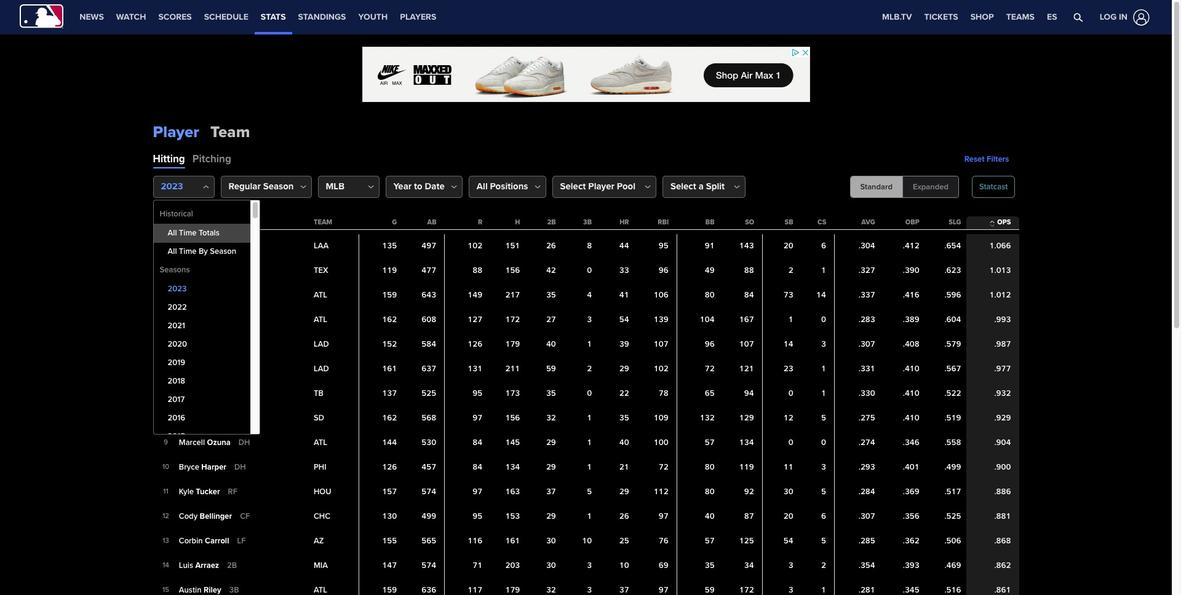 Task type: locate. For each thing, give the bounding box(es) containing it.
173 link
[[505, 389, 520, 399]]

1 horizontal spatial 40
[[620, 438, 629, 448]]

3 80 from the top
[[705, 487, 715, 497]]

2 vertical spatial .410
[[903, 414, 920, 423]]

2018
[[168, 377, 185, 387]]

14
[[817, 290, 826, 300], [784, 340, 794, 350], [163, 562, 169, 570]]

2016
[[168, 414, 185, 423]]

so button
[[743, 217, 757, 228]]

1 vertical spatial 95
[[473, 389, 483, 399]]

162 for 608
[[382, 315, 397, 325]]

.307 up the .331
[[859, 340, 876, 350]]

2b right "h"
[[547, 219, 556, 227]]

1 .307 from the top
[[859, 340, 876, 350]]

2 156 link from the top
[[505, 414, 520, 423]]

reset filters button
[[961, 150, 1019, 169]]

1 link for 40
[[587, 438, 592, 448]]

0 vertical spatial 162
[[382, 315, 397, 325]]

10 left bryce
[[162, 464, 169, 472]]

30 link for 161
[[546, 537, 556, 546]]

5 for 161
[[821, 537, 826, 546]]

1 vertical spatial dh
[[239, 438, 250, 448]]

95 down rbi button
[[659, 241, 669, 251]]

30
[[784, 487, 794, 497], [546, 537, 556, 546], [546, 561, 556, 571]]

2 vertical spatial 80 link
[[705, 487, 715, 497]]

2 horizontal spatial 40
[[705, 512, 715, 522]]

1 horizontal spatial 88
[[745, 266, 754, 276]]

130
[[382, 512, 397, 522]]

1 156 link from the top
[[505, 266, 520, 276]]

1 horizontal spatial 96
[[705, 340, 715, 350]]

54 up 39
[[620, 315, 629, 325]]

2 20 from the top
[[784, 512, 794, 522]]

10 link down 25 link
[[620, 561, 629, 571]]

1 vertical spatial lad
[[314, 364, 329, 374]]

all for all time by season
[[168, 247, 177, 257]]

3b up 8 link
[[583, 219, 592, 227]]

29 link for 40
[[546, 438, 556, 448]]

0 vertical spatial 8
[[587, 241, 592, 251]]

1 vertical spatial 161
[[505, 537, 520, 546]]

608
[[422, 315, 436, 325]]

107 link
[[740, 340, 754, 350]]

1 all from the top
[[168, 228, 177, 238]]

all for all time totals
[[168, 228, 177, 238]]

132
[[700, 414, 715, 423]]

1 57 link from the top
[[705, 438, 715, 448]]

time left by
[[179, 247, 197, 257]]

0 vertical spatial 3 link
[[587, 315, 592, 325]]

0 vertical spatial dh
[[238, 241, 250, 251]]

2 156 from the top
[[505, 414, 520, 423]]

0 horizontal spatial 11
[[163, 488, 168, 496]]

time for by
[[179, 247, 197, 257]]

.469
[[945, 561, 962, 571]]

austin riley
[[179, 586, 221, 596]]

20
[[784, 241, 794, 251], [784, 512, 794, 522]]

0 vertical spatial 156 link
[[505, 266, 520, 276]]

30 right 92 link
[[784, 487, 794, 497]]

corey link
[[179, 265, 228, 277]]

126 up 131
[[468, 340, 483, 350]]

2 80 from the top
[[705, 463, 715, 473]]

2b inside button
[[547, 219, 556, 227]]

211
[[505, 364, 520, 374]]

2 30 link from the top
[[546, 561, 556, 571]]

0 horizontal spatial 102
[[468, 241, 483, 251]]

57 down the 132 link
[[705, 438, 715, 448]]

84 left 145 link at left bottom
[[473, 438, 483, 448]]

advertisement element down top navigation menu bar
[[362, 47, 810, 102]]

91 link
[[705, 241, 715, 251]]

25
[[620, 537, 629, 546]]

97 up the '76'
[[659, 512, 669, 522]]

3b inside button
[[583, 219, 592, 227]]

1 20 from the top
[[784, 241, 794, 251]]

luis
[[179, 561, 193, 571]]

84 for 21
[[473, 463, 483, 473]]

stats table element
[[153, 217, 1019, 596]]

57 left 125
[[705, 537, 715, 546]]

29 down 37
[[546, 512, 556, 522]]

1 vertical spatial 126
[[382, 463, 397, 473]]

30 for 76
[[546, 537, 556, 546]]

1 vertical spatial 6
[[164, 365, 168, 373]]

80 left 92
[[705, 487, 715, 497]]

group
[[850, 176, 959, 198]]

3 1 link from the top
[[587, 438, 592, 448]]

203 link
[[505, 561, 520, 571]]

0 horizontal spatial 26 link
[[546, 241, 556, 251]]

2 right 59 link
[[587, 364, 592, 374]]

1 horizontal spatial 10
[[582, 537, 592, 546]]

54 right 125
[[784, 537, 794, 546]]

4
[[587, 290, 592, 300], [164, 316, 168, 324]]

102 down "r" 'button'
[[468, 241, 483, 251]]

all
[[168, 228, 177, 238], [168, 247, 177, 257]]

167
[[740, 315, 754, 325]]

.410 down .408
[[903, 364, 920, 374]]

27
[[546, 315, 556, 325]]

1 link for 39
[[587, 340, 592, 350]]

yandy link
[[179, 388, 219, 400]]

0 vertical spatial 10 link
[[582, 537, 592, 546]]

80 link left 119 link in the right bottom of the page
[[705, 463, 715, 473]]

10 link left 25 link
[[582, 537, 592, 546]]

92
[[745, 487, 754, 497]]

97 for 156
[[473, 414, 483, 423]]

0 vertical spatial 40
[[546, 340, 556, 350]]

57
[[705, 438, 715, 448], [705, 537, 715, 546]]

40 link left 87 link
[[705, 512, 715, 522]]

0 vertical spatial 4
[[587, 290, 592, 300]]

0 vertical spatial 26 link
[[546, 241, 556, 251]]

1 vertical spatial 10
[[582, 537, 592, 546]]

29 link down 37
[[546, 512, 556, 522]]

2b
[[547, 219, 556, 227], [227, 561, 237, 571]]

107 down 139
[[654, 340, 669, 350]]

1 30 link from the top
[[546, 537, 556, 546]]

0 horizontal spatial 10 link
[[582, 537, 592, 546]]

0 vertical spatial 119
[[382, 266, 397, 276]]

2 link
[[587, 364, 592, 374]]

cs button
[[815, 217, 829, 228]]

96 up 72 link
[[705, 340, 715, 350]]

2 vertical spatial 6
[[821, 512, 826, 522]]

secondary navigation element containing news
[[73, 0, 443, 34]]

2 vertical spatial 84
[[473, 463, 483, 473]]

.410 up the .346 at the right bottom
[[903, 414, 920, 423]]

84
[[745, 290, 754, 300], [473, 438, 483, 448], [473, 463, 483, 473]]

29 link for 26
[[546, 512, 556, 522]]

0 vertical spatial 30 link
[[546, 537, 556, 546]]

1 horizontal spatial advertisement element
[[835, 114, 1019, 145]]

121
[[740, 364, 754, 374]]

secondary navigation element
[[73, 0, 443, 34], [443, 0, 546, 34]]

14 left the luis
[[163, 562, 169, 570]]

2017
[[168, 395, 185, 405]]

29 down 32 link
[[546, 438, 556, 448]]

2 atl from the top
[[314, 315, 327, 325]]

3 link for 10
[[587, 561, 592, 571]]

dh for harper
[[234, 463, 246, 472]]

88
[[473, 266, 483, 276], [745, 266, 754, 276]]

advertisement element
[[362, 47, 810, 102], [835, 114, 1019, 145]]

4 down 2022
[[164, 316, 168, 324]]

1 time from the top
[[179, 228, 197, 238]]

11 right 119 link in the right bottom of the page
[[784, 463, 794, 473]]

40 link up the 21
[[620, 438, 629, 448]]

96
[[659, 266, 669, 276], [705, 340, 715, 350]]

bb button
[[703, 217, 717, 228]]

cody
[[179, 512, 198, 522]]

2 80 link from the top
[[705, 463, 715, 473]]

574 down 457
[[422, 487, 436, 497]]

156 link down 173
[[505, 414, 520, 423]]

30 link
[[546, 537, 556, 546], [546, 561, 556, 571]]

8 down 3b button
[[587, 241, 592, 251]]

57 link left 125
[[705, 537, 715, 546]]

2 all from the top
[[168, 247, 177, 257]]

1 vertical spatial 134
[[505, 463, 520, 473]]

3 .410 from the top
[[903, 414, 920, 423]]

126 down 144
[[382, 463, 397, 473]]

8 down 2017
[[164, 414, 168, 422]]

by
[[199, 247, 208, 257]]

0 vertical spatial 2b
[[547, 219, 556, 227]]

203
[[505, 561, 520, 571]]

2 up 73
[[789, 266, 794, 276]]

57 link for 134
[[705, 438, 715, 448]]

0 horizontal spatial 40 link
[[546, 340, 556, 350]]

162 up 152
[[382, 315, 397, 325]]

4 left 41 link
[[587, 290, 592, 300]]

1 horizontal spatial 161
[[505, 537, 520, 546]]

1 574 from the top
[[422, 487, 436, 497]]

0 horizontal spatial 161
[[382, 364, 397, 374]]

0 vertical spatial 12
[[784, 414, 794, 423]]

134 up 119 link in the right bottom of the page
[[740, 438, 754, 448]]

1 atl from the top
[[314, 290, 327, 300]]

0 vertical spatial 6
[[821, 241, 826, 251]]

30 right 161 link
[[546, 537, 556, 546]]

1 vertical spatial 72
[[659, 463, 669, 473]]

.410 for .522
[[903, 389, 920, 399]]

156 link up '217'
[[505, 266, 520, 276]]

29
[[620, 364, 629, 374], [546, 438, 556, 448], [546, 463, 556, 473], [620, 487, 629, 497], [546, 512, 556, 522]]

0 vertical spatial 80
[[705, 290, 715, 300]]

1 3 link from the top
[[587, 315, 592, 325]]

35 up 27 'link'
[[546, 290, 556, 300]]

0 vertical spatial .307
[[859, 340, 876, 350]]

ronald link
[[179, 290, 229, 302]]

1 80 link from the top
[[705, 290, 715, 300]]

.623
[[945, 266, 962, 276]]

119 link
[[740, 463, 754, 473]]

80 left 119 link in the right bottom of the page
[[705, 463, 715, 473]]

.904
[[995, 438, 1011, 448]]

104
[[700, 315, 715, 325]]

95 for 35
[[473, 389, 483, 399]]

2 57 link from the top
[[705, 537, 715, 546]]

134 down 145 link at left bottom
[[505, 463, 520, 473]]

2 left the .354
[[821, 561, 826, 571]]

156
[[505, 266, 520, 276], [505, 414, 520, 423]]

97 right 568
[[473, 414, 483, 423]]

.307 for .356
[[859, 512, 876, 522]]

72 down 100
[[659, 463, 669, 473]]

0 vertical spatial 3b
[[583, 219, 592, 227]]

156 up '217'
[[505, 266, 520, 276]]

1 lad from the top
[[314, 340, 329, 350]]

1 vertical spatial 134 link
[[505, 463, 520, 473]]

statcast
[[980, 182, 1008, 192]]

119 up 159
[[382, 266, 397, 276]]

0 horizontal spatial 10
[[162, 464, 169, 472]]

4 1 link from the top
[[587, 463, 592, 473]]

schedule
[[204, 12, 249, 22]]

dh
[[238, 241, 250, 251], [239, 438, 250, 448], [234, 463, 246, 472]]

145 link
[[505, 438, 520, 448]]

.868
[[995, 537, 1011, 546]]

teams
[[1007, 12, 1035, 22]]

35 for 35 link underneath '22'
[[620, 414, 629, 423]]

2 88 from the left
[[745, 266, 754, 276]]

72 link
[[705, 364, 715, 374]]

g
[[392, 219, 397, 227]]

1 vertical spatial 80
[[705, 463, 715, 473]]

153
[[505, 512, 520, 522]]

10 down 25 link
[[620, 561, 629, 571]]

0 vertical spatial 57 link
[[705, 438, 715, 448]]

1 vertical spatial 102
[[654, 364, 669, 374]]

2 .307 from the top
[[859, 512, 876, 522]]

11 left kyle
[[163, 488, 168, 496]]

.567
[[945, 364, 962, 374]]

22 link
[[620, 389, 629, 399]]

574 down 565
[[422, 561, 436, 571]]

134 link
[[740, 438, 754, 448], [505, 463, 520, 473]]

1 horizontal spatial 3b
[[583, 219, 592, 227]]

40 link down 27
[[546, 340, 556, 350]]

30 link right 203
[[546, 561, 556, 571]]

atl
[[314, 290, 327, 300], [314, 315, 327, 325], [314, 438, 327, 448]]

161 up 137
[[382, 364, 397, 374]]

0 vertical spatial atl
[[314, 290, 327, 300]]

5 1 link from the top
[[587, 512, 592, 522]]

106
[[654, 290, 669, 300]]

2 vertical spatial 40
[[705, 512, 715, 522]]

0 vertical spatial time
[[179, 228, 197, 238]]

0 horizontal spatial 54
[[620, 315, 629, 325]]

88 up 84 link at right
[[745, 266, 754, 276]]

3 80 link from the top
[[705, 487, 715, 497]]

.307 down .284
[[859, 512, 876, 522]]

1 vertical spatial 20
[[784, 512, 794, 522]]

ab button
[[425, 217, 439, 228]]

.285
[[859, 537, 876, 546]]

0 horizontal spatial 96
[[659, 266, 669, 276]]

1 horizontal spatial 134 link
[[740, 438, 754, 448]]

1
[[165, 242, 167, 250], [821, 266, 826, 276], [789, 315, 794, 325], [587, 340, 592, 350], [821, 364, 826, 374], [821, 389, 826, 399], [587, 414, 592, 423], [587, 438, 592, 448], [587, 463, 592, 473], [587, 512, 592, 522]]

1 vertical spatial 119
[[740, 463, 754, 473]]

1 80 from the top
[[705, 290, 715, 300]]

2 3 link from the top
[[587, 561, 592, 571]]

57 link
[[705, 438, 715, 448], [705, 537, 715, 546]]

1 57 from the top
[[705, 438, 715, 448]]

30 right 203
[[546, 561, 556, 571]]

30 for 69
[[546, 561, 556, 571]]

119 up 92
[[740, 463, 754, 473]]

95 for 29
[[473, 512, 483, 522]]

57 link for 125
[[705, 537, 715, 546]]

530
[[422, 438, 436, 448]]

3 atl from the top
[[314, 438, 327, 448]]

2 162 from the top
[[382, 414, 397, 423]]

574 for 157
[[422, 487, 436, 497]]

102 up 78
[[654, 364, 669, 374]]

97 left 163 "link"
[[473, 487, 483, 497]]

80 for 84
[[705, 290, 715, 300]]

35 for 35 link above 27 'link'
[[546, 290, 556, 300]]

37
[[546, 487, 556, 497]]

1 vertical spatial 3b
[[229, 586, 239, 596]]

12 left cody
[[163, 513, 169, 521]]

log
[[1100, 12, 1117, 22]]

155
[[382, 537, 397, 546]]

10 for the rightmost 10 link
[[620, 561, 629, 571]]

57 for 134
[[705, 438, 715, 448]]

80 link for 92
[[705, 487, 715, 497]]

29 link down 32 link
[[546, 438, 556, 448]]

.886
[[995, 487, 1011, 497]]

35 link down '22'
[[620, 414, 629, 423]]

54
[[620, 315, 629, 325], [784, 537, 794, 546]]

2 vertical spatial 80
[[705, 487, 715, 497]]

1 vertical spatial 57
[[705, 537, 715, 546]]

10 left 25 link
[[582, 537, 592, 546]]

35 left 34 in the bottom right of the page
[[705, 561, 715, 571]]

dh up rf
[[234, 463, 246, 472]]

163 link
[[505, 487, 520, 497]]

20 down sb
[[784, 241, 794, 251]]

1 vertical spatial 97
[[473, 487, 483, 497]]

1 156 from the top
[[505, 266, 520, 276]]

tickets link
[[918, 0, 965, 34]]

0 vertical spatial 57
[[705, 438, 715, 448]]

.307 for .408
[[859, 340, 876, 350]]

78
[[659, 389, 669, 399]]

tab list
[[153, 150, 282, 176]]

2 57 from the top
[[705, 537, 715, 546]]

574 for 147
[[422, 561, 436, 571]]

0 vertical spatial 80 link
[[705, 290, 715, 300]]

26 link down 2b button
[[546, 241, 556, 251]]

1 vertical spatial 2b
[[227, 561, 237, 571]]

1 secondary navigation element from the left
[[73, 0, 443, 34]]

35 down '22'
[[620, 414, 629, 423]]

80 link left 92
[[705, 487, 715, 497]]

2 up the "2023"
[[164, 267, 168, 275]]

1 1 link from the top
[[587, 340, 592, 350]]

107 up 121 link on the right of the page
[[740, 340, 754, 350]]

advertisement element up reset
[[835, 114, 1019, 145]]

1 vertical spatial 54
[[784, 537, 794, 546]]

2 horizontal spatial 14
[[817, 290, 826, 300]]

cs
[[818, 219, 827, 227]]

0 horizontal spatial 107
[[654, 340, 669, 350]]

13
[[163, 537, 169, 545]]

stats link
[[255, 0, 292, 32]]

marcell
[[179, 438, 205, 448]]

1 horizontal spatial 26 link
[[620, 512, 629, 522]]

2 .410 from the top
[[903, 389, 920, 399]]

574
[[422, 487, 436, 497], [422, 561, 436, 571]]

40 up the 21
[[620, 438, 629, 448]]

1 107 from the left
[[654, 340, 669, 350]]

2 vertical spatial 30
[[546, 561, 556, 571]]

all up seasons
[[168, 247, 177, 257]]

14 up 23 at the right bottom of page
[[784, 340, 794, 350]]

time up shohei at top left
[[179, 228, 197, 238]]

134 link down 145 link at left bottom
[[505, 463, 520, 473]]

0 vertical spatial 20
[[784, 241, 794, 251]]

35 down 59
[[546, 389, 556, 399]]

1 .410 from the top
[[903, 364, 920, 374]]

1 vertical spatial time
[[179, 247, 197, 257]]

2 time from the top
[[179, 247, 197, 257]]

2 1 link from the top
[[587, 414, 592, 423]]

1.012
[[990, 290, 1011, 300]]

1 horizontal spatial 126
[[468, 340, 483, 350]]

.410 left .522
[[903, 389, 920, 399]]

0 vertical spatial 97
[[473, 414, 483, 423]]

2 574 from the top
[[422, 561, 436, 571]]

80 down 49 link
[[705, 290, 715, 300]]

2 lad from the top
[[314, 364, 329, 374]]

0 vertical spatial 11
[[784, 463, 794, 473]]

pitching
[[193, 153, 231, 166]]

top navigation menu bar
[[0, 0, 1172, 34]]

2 vertical spatial atl
[[314, 438, 327, 448]]

player
[[162, 219, 187, 227]]

95 up '116'
[[473, 512, 483, 522]]

8
[[587, 241, 592, 251], [164, 414, 168, 422]]

72 up 65 link
[[705, 364, 715, 374]]

1 162 from the top
[[382, 315, 397, 325]]

.408
[[903, 340, 920, 350]]

1 vertical spatial 162
[[382, 414, 397, 423]]

1 horizontal spatial 107
[[740, 340, 754, 350]]

26 down 2b button
[[546, 241, 556, 251]]

39 link
[[620, 340, 629, 350]]

atl for 159
[[314, 290, 327, 300]]

1 vertical spatial 40 link
[[620, 438, 629, 448]]

5 left .275
[[821, 414, 826, 423]]

5 left .284
[[821, 487, 826, 497]]

161 up 203
[[505, 537, 520, 546]]

26 link up 25
[[620, 512, 629, 522]]

30 link for 203
[[546, 561, 556, 571]]

14 right 73
[[817, 290, 826, 300]]

2 vertical spatial 14
[[163, 562, 169, 570]]

88 up 149
[[473, 266, 483, 276]]

slg
[[949, 219, 962, 227]]



Task type: vqa. For each thing, say whether or not it's contained in the screenshot.
Twins''s 18,
no



Task type: describe. For each thing, give the bounding box(es) containing it.
153 link
[[505, 512, 520, 522]]

0 horizontal spatial 134
[[505, 463, 520, 473]]

.410 for .567
[[903, 364, 920, 374]]

80 for 92
[[705, 487, 715, 497]]

0 vertical spatial 30
[[784, 487, 794, 497]]

h
[[515, 219, 520, 227]]

totals
[[199, 228, 220, 238]]

143
[[740, 241, 754, 251]]

dh for ohtani
[[238, 241, 250, 251]]

es link
[[1041, 0, 1064, 34]]

team button
[[311, 217, 335, 228]]

1 horizontal spatial 102
[[654, 364, 669, 374]]

mookie link
[[179, 339, 226, 351]]

132 link
[[700, 414, 715, 423]]

1 horizontal spatial 72
[[705, 364, 715, 374]]

sb button
[[783, 217, 796, 228]]

29 for 40
[[546, 438, 556, 448]]

1 88 from the left
[[473, 266, 483, 276]]

log in button
[[1085, 6, 1153, 28]]

ohtani
[[206, 241, 230, 251]]

lad for 161
[[314, 364, 329, 374]]

1 link for 21
[[587, 463, 592, 473]]

156 for 97
[[505, 414, 520, 423]]

29 down the 21
[[620, 487, 629, 497]]

tab list containing hitting
[[153, 150, 282, 176]]

172
[[505, 315, 520, 325]]

riley
[[204, 586, 221, 596]]

143 link
[[740, 241, 754, 251]]

1 horizontal spatial 4
[[587, 290, 592, 300]]

standard button
[[851, 177, 903, 198]]

217
[[505, 290, 520, 300]]

4 link
[[587, 290, 592, 300]]

29 for 21
[[546, 463, 556, 473]]

1 vertical spatial 26 link
[[620, 512, 629, 522]]

35 link down 59
[[546, 389, 556, 399]]

.416
[[903, 290, 920, 300]]

0 vertical spatial 134 link
[[740, 438, 754, 448]]

71
[[473, 561, 483, 571]]

23
[[784, 364, 794, 374]]

3 link for 54
[[587, 315, 592, 325]]

6 for 153
[[821, 512, 826, 522]]

rbi button
[[656, 217, 672, 228]]

tb
[[314, 389, 324, 399]]

filters
[[987, 154, 1010, 164]]

matt
[[179, 315, 195, 325]]

hitting
[[153, 153, 185, 166]]

teams link
[[1000, 0, 1041, 34]]

0 horizontal spatial 126
[[382, 463, 397, 473]]

2 107 from the left
[[740, 340, 754, 350]]

0 horizontal spatial 4
[[164, 316, 168, 324]]

1 vertical spatial advertisement element
[[835, 114, 1019, 145]]

1 vertical spatial 96
[[705, 340, 715, 350]]

1 vertical spatial 14
[[784, 340, 794, 350]]

179 link
[[505, 340, 520, 350]]

lf
[[237, 536, 246, 546]]

162 for 568
[[382, 414, 397, 423]]

2019
[[168, 358, 185, 368]]

1.066
[[990, 241, 1011, 251]]

104 link
[[700, 315, 715, 325]]

0 horizontal spatial 14
[[163, 562, 169, 570]]

time for totals
[[179, 228, 197, 238]]

156 link for 88
[[505, 266, 520, 276]]

35 link up 27 'link'
[[546, 290, 556, 300]]

0 vertical spatial 134
[[740, 438, 754, 448]]

mookie
[[179, 340, 205, 349]]

29 link up 22 link on the bottom of page
[[620, 364, 629, 374]]

1 vertical spatial 12
[[163, 513, 169, 521]]

29 up 22 link on the bottom of page
[[620, 364, 629, 374]]

obp button
[[903, 217, 922, 228]]

shohei
[[179, 241, 204, 251]]

2 secondary navigation element from the left
[[443, 0, 546, 34]]

5 for 163
[[821, 487, 826, 497]]

57 for 125
[[705, 537, 715, 546]]

80 for 119
[[705, 463, 715, 473]]

atl for 144
[[314, 438, 327, 448]]

1 horizontal spatial 12
[[784, 414, 794, 423]]

147
[[382, 561, 397, 571]]

chc
[[314, 512, 331, 522]]

80 link for 84
[[705, 290, 715, 300]]

1.013
[[990, 266, 1011, 276]]

76
[[659, 537, 669, 546]]

6 for 151
[[821, 241, 826, 251]]

32 link
[[546, 414, 556, 423]]

88 link
[[745, 266, 754, 276]]

497
[[422, 241, 436, 251]]

carroll
[[205, 536, 229, 546]]

2b button
[[545, 217, 559, 228]]

20 for 87
[[784, 512, 794, 522]]

0 horizontal spatial 40
[[546, 340, 556, 350]]

33
[[620, 266, 629, 276]]

tickets
[[925, 12, 959, 22]]

.519
[[945, 414, 962, 423]]

2023
[[168, 284, 187, 294]]

35 for 35 link on the left of 34 in the bottom right of the page
[[705, 561, 715, 571]]

1 vertical spatial 40
[[620, 438, 629, 448]]

5 down '2021'
[[164, 340, 168, 348]]

es
[[1047, 12, 1058, 22]]

1 horizontal spatial 54
[[784, 537, 794, 546]]

2 horizontal spatial 40 link
[[705, 512, 715, 522]]

156 link for 97
[[505, 414, 520, 423]]

.987
[[995, 340, 1011, 350]]

1 horizontal spatial 11
[[784, 463, 794, 473]]

29 for 26
[[546, 512, 556, 522]]

news
[[80, 12, 104, 22]]

1 horizontal spatial 119
[[740, 463, 754, 473]]

tertiary navigation element
[[876, 0, 1064, 34]]

125 link
[[740, 537, 754, 546]]

137
[[382, 389, 397, 399]]

21 link
[[620, 463, 629, 473]]

22
[[620, 389, 629, 399]]

0 vertical spatial 40 link
[[546, 340, 556, 350]]

2 vertical spatial 97
[[659, 512, 669, 522]]

565
[[422, 537, 436, 546]]

.412
[[903, 241, 920, 251]]

player button
[[159, 217, 189, 228]]

youth link
[[352, 0, 394, 34]]

0 vertical spatial 14
[[817, 290, 826, 300]]

dh for ozuna
[[239, 438, 250, 448]]

.900
[[995, 463, 1011, 473]]

5 for 156
[[821, 414, 826, 423]]

10 for topmost 10 link
[[582, 537, 592, 546]]

.304
[[859, 241, 876, 251]]

0 vertical spatial 102
[[468, 241, 483, 251]]

80 link for 119
[[705, 463, 715, 473]]

97 for 163
[[473, 487, 483, 497]]

0 horizontal spatial 8
[[164, 414, 168, 422]]

.331
[[859, 364, 876, 374]]

5 right the 37 "link"
[[587, 487, 592, 497]]

1 link for 26
[[587, 512, 592, 522]]

corbin carroll
[[179, 536, 229, 546]]

1 link for 35
[[587, 414, 592, 423]]

20 for 143
[[784, 241, 794, 251]]

54 link
[[620, 315, 629, 325]]

all time totals
[[168, 228, 220, 238]]

0 horizontal spatial 26
[[546, 241, 556, 251]]

bb
[[706, 219, 715, 227]]

major league baseball image
[[20, 4, 64, 29]]

watch
[[116, 12, 146, 22]]

84 for 40
[[473, 438, 483, 448]]

29 link down the 21
[[620, 487, 629, 497]]

h button
[[513, 217, 523, 228]]

lad for 152
[[314, 340, 329, 350]]

2022
[[168, 303, 187, 313]]

42 link
[[546, 266, 556, 276]]

0 vertical spatial 95
[[659, 241, 669, 251]]

rf
[[228, 487, 238, 497]]

0 horizontal spatial 134 link
[[505, 463, 520, 473]]

rbi
[[658, 219, 669, 227]]

42
[[546, 266, 556, 276]]

156 for 88
[[505, 266, 520, 276]]

457
[[422, 463, 436, 473]]

juan
[[179, 413, 196, 423]]

87 link
[[745, 512, 754, 522]]

corey
[[179, 266, 200, 276]]

mia
[[314, 561, 328, 571]]

bryce
[[179, 463, 199, 472]]

.327
[[859, 266, 876, 276]]

.932
[[995, 389, 1011, 399]]

44
[[620, 241, 629, 251]]

84 link
[[745, 290, 754, 300]]

121 link
[[740, 364, 754, 374]]

az
[[314, 537, 324, 546]]

0 vertical spatial 10
[[162, 464, 169, 472]]

0 vertical spatial 84
[[745, 290, 754, 300]]

1 horizontal spatial 10 link
[[620, 561, 629, 571]]

scores link
[[152, 0, 198, 34]]

35 link left 34 in the bottom right of the page
[[705, 561, 715, 571]]

0 vertical spatial 161
[[382, 364, 397, 374]]

.284
[[859, 487, 876, 497]]

29 link for 21
[[546, 463, 556, 473]]

0 vertical spatial 126
[[468, 340, 483, 350]]

juan link
[[179, 413, 215, 425]]

0 vertical spatial advertisement element
[[362, 47, 810, 102]]

.410 for .519
[[903, 414, 920, 423]]

group containing standard
[[850, 176, 959, 198]]

35 for 35 link below 59
[[546, 389, 556, 399]]

1 vertical spatial 11
[[163, 488, 168, 496]]

1 vertical spatial 26
[[620, 512, 629, 522]]

atl for 162
[[314, 315, 327, 325]]

2020
[[168, 340, 187, 350]]

151 link
[[505, 241, 520, 251]]



